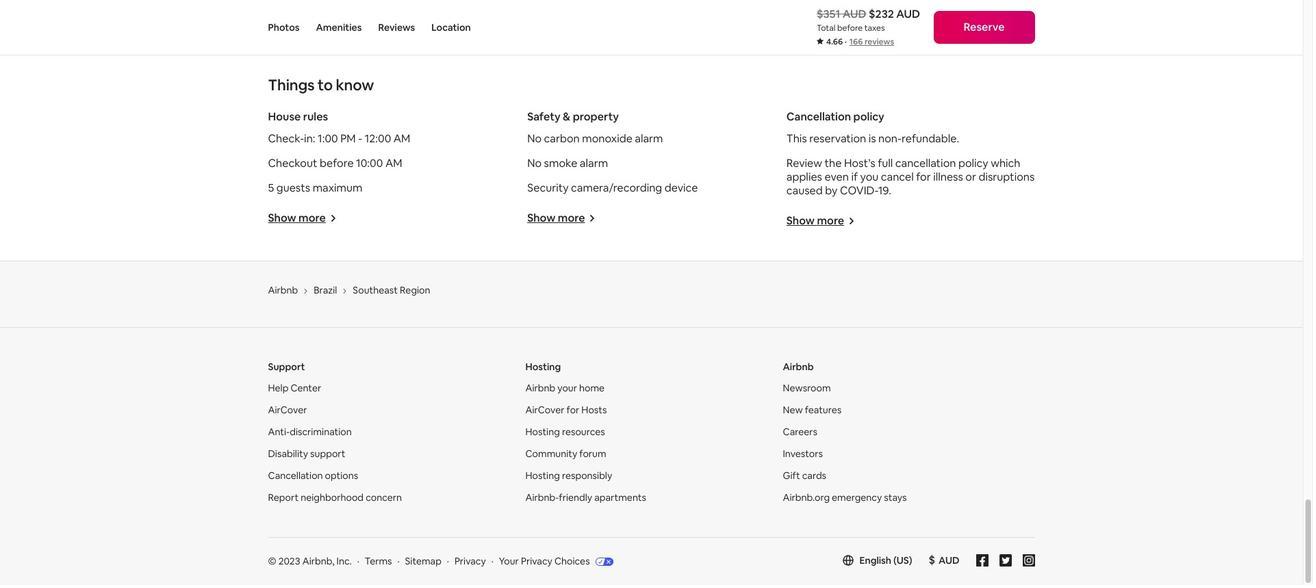 Task type: describe. For each thing, give the bounding box(es) containing it.
if
[[851, 170, 858, 184]]

reviews
[[865, 36, 894, 47]]

no for no smoke alarm
[[527, 156, 542, 171]]

cancellation options
[[268, 470, 358, 482]]

applies
[[787, 170, 822, 184]]

disability
[[268, 448, 308, 460]]

cancel
[[881, 170, 914, 184]]

southeast
[[353, 284, 398, 297]]

monoxide
[[582, 132, 633, 146]]

home
[[579, 382, 605, 395]]

aircover for aircover for hosts
[[526, 404, 565, 417]]

navigate to facebook image
[[976, 555, 988, 567]]

show more button for camera/recording
[[527, 211, 596, 226]]

safety & property
[[527, 110, 619, 124]]

non-
[[879, 132, 902, 146]]

center
[[291, 382, 321, 395]]

show more for guests
[[268, 211, 326, 226]]

aircover for hosts link
[[526, 404, 607, 417]]

gift cards link
[[783, 470, 827, 482]]

help
[[268, 382, 289, 395]]

airbnb-friendly apartments
[[526, 492, 646, 504]]

$351 aud $232 aud total before taxes
[[817, 7, 920, 34]]

reservation
[[809, 132, 866, 146]]

things to know
[[268, 76, 374, 95]]

friendly
[[559, 492, 592, 504]]

airbnb.org emergency stays
[[783, 492, 907, 504]]

full
[[878, 156, 893, 171]]

your privacy choices link
[[499, 556, 613, 569]]

english
[[860, 555, 892, 567]]

0 horizontal spatial for
[[567, 404, 579, 417]]

0 horizontal spatial airbnb
[[268, 284, 298, 297]]

review the host's full cancellation policy which applies even if you cancel for illness or disruptions caused by covid-19.
[[787, 156, 1035, 198]]

2 horizontal spatial airbnb
[[783, 361, 814, 373]]

terms link
[[365, 556, 392, 568]]

anti-discrimination
[[268, 426, 352, 439]]

know
[[336, 76, 374, 95]]

1 vertical spatial am
[[385, 156, 402, 171]]

help center link
[[268, 382, 321, 395]]

cancellation policy
[[787, 110, 885, 124]]

disability support
[[268, 448, 345, 460]]

4.66 · 166 reviews
[[826, 36, 894, 47]]

166 reviews button
[[850, 36, 894, 47]]

to
[[318, 76, 333, 95]]

privacy link
[[455, 556, 486, 568]]

community forum link
[[526, 448, 606, 460]]

investors link
[[783, 448, 823, 460]]

2 horizontal spatial show more button
[[787, 214, 855, 228]]

southeast region
[[353, 284, 430, 297]]

2 horizontal spatial show more
[[787, 214, 844, 228]]

in:
[[304, 132, 315, 146]]

resources
[[562, 426, 605, 439]]

refundable.
[[902, 132, 959, 146]]

your
[[558, 382, 577, 395]]

rules
[[303, 110, 328, 124]]

region
[[400, 284, 430, 297]]

forum
[[580, 448, 606, 460]]

disruptions
[[979, 170, 1035, 184]]

house
[[268, 110, 301, 124]]

0 vertical spatial am
[[394, 132, 410, 146]]

cancellation options link
[[268, 470, 358, 482]]

house rules
[[268, 110, 328, 124]]

emergency
[[832, 492, 882, 504]]

no for no carbon monoxide alarm
[[527, 132, 542, 146]]

hosting for hosting
[[526, 361, 561, 373]]

device
[[665, 181, 698, 195]]

check-in: 1:00 pm - 12:00 am
[[268, 132, 410, 146]]

before inside $351 aud $232 aud total before taxes
[[837, 23, 863, 34]]

aircover for hosts
[[526, 404, 607, 417]]

careers
[[783, 426, 818, 439]]

the
[[825, 156, 842, 171]]

smoke
[[544, 156, 577, 171]]

community forum
[[526, 448, 606, 460]]

investors
[[783, 448, 823, 460]]

1 vertical spatial ·
[[357, 556, 359, 568]]

terms
[[365, 556, 392, 568]]

hosting responsibly
[[526, 470, 612, 482]]

photos
[[268, 21, 300, 34]]

sitemap link
[[405, 556, 442, 568]]

anti-discrimination link
[[268, 426, 352, 439]]

2 horizontal spatial show
[[787, 214, 815, 228]]

apartments
[[594, 492, 646, 504]]

brazil link
[[314, 284, 337, 297]]

neighborhood
[[301, 492, 364, 504]]

amenities button
[[316, 0, 362, 55]]

2 vertical spatial airbnb
[[526, 382, 555, 395]]

reserve
[[964, 20, 1005, 34]]

more for camera/recording
[[558, 211, 585, 226]]

checkout
[[268, 156, 317, 171]]

5 guests maximum
[[268, 181, 363, 195]]

1 vertical spatial alarm
[[580, 156, 608, 171]]

hosts
[[582, 404, 607, 417]]

english (us) button
[[843, 555, 912, 567]]

more for guests
[[299, 211, 326, 226]]

cancellation
[[895, 156, 956, 171]]

1 privacy from the left
[[455, 556, 486, 568]]

careers link
[[783, 426, 818, 439]]

airbnb.org emergency stays link
[[783, 492, 907, 504]]

even
[[825, 170, 849, 184]]

location button
[[432, 0, 471, 55]]



Task type: locate. For each thing, give the bounding box(es) containing it.
show more button down security
[[527, 211, 596, 226]]

cards
[[802, 470, 827, 482]]

1 horizontal spatial cancellation
[[787, 110, 851, 124]]

0 horizontal spatial more
[[299, 211, 326, 226]]

3 hosting from the top
[[526, 470, 560, 482]]

0 vertical spatial cancellation
[[787, 110, 851, 124]]

reviews button
[[378, 0, 415, 55]]

0 vertical spatial policy
[[854, 110, 885, 124]]

1:00
[[318, 132, 338, 146]]

1 hosting from the top
[[526, 361, 561, 373]]

report
[[268, 492, 299, 504]]

policy left which
[[959, 156, 988, 171]]

stays
[[884, 492, 907, 504]]

gift
[[783, 470, 800, 482]]

$232 aud
[[869, 7, 920, 21]]

check-
[[268, 132, 304, 146]]

1 horizontal spatial aircover
[[526, 404, 565, 417]]

alarm right monoxide at the top left
[[635, 132, 663, 146]]

english (us)
[[860, 555, 912, 567]]

airbnb
[[268, 284, 298, 297], [783, 361, 814, 373], [526, 382, 555, 395]]

policy
[[854, 110, 885, 124], [959, 156, 988, 171]]

more down by
[[817, 214, 844, 228]]

show more down caused
[[787, 214, 844, 228]]

disability support link
[[268, 448, 345, 460]]

you
[[860, 170, 879, 184]]

illness
[[933, 170, 963, 184]]

1 horizontal spatial show
[[527, 211, 556, 226]]

10:00
[[356, 156, 383, 171]]

concern
[[366, 492, 402, 504]]

aircover down help center in the left bottom of the page
[[268, 404, 307, 417]]

privacy left your
[[455, 556, 486, 568]]

options
[[325, 470, 358, 482]]

· right inc.
[[357, 556, 359, 568]]

1 vertical spatial hosting
[[526, 426, 560, 439]]

before
[[837, 23, 863, 34], [320, 156, 354, 171]]

0 horizontal spatial before
[[320, 156, 354, 171]]

review
[[787, 156, 822, 171]]

privacy
[[455, 556, 486, 568], [521, 556, 552, 568]]

1 vertical spatial policy
[[959, 156, 988, 171]]

0 vertical spatial hosting
[[526, 361, 561, 373]]

0 horizontal spatial policy
[[854, 110, 885, 124]]

1 vertical spatial for
[[567, 404, 579, 417]]

hosting resources
[[526, 426, 605, 439]]

show more button down by
[[787, 214, 855, 228]]

1 vertical spatial before
[[320, 156, 354, 171]]

guests
[[276, 181, 310, 195]]

-
[[358, 132, 362, 146]]

aircover down airbnb your home link
[[526, 404, 565, 417]]

1 horizontal spatial show more
[[527, 211, 585, 226]]

1 horizontal spatial ·
[[845, 36, 847, 47]]

hosting resources link
[[526, 426, 605, 439]]

aircover for aircover link
[[268, 404, 307, 417]]

&
[[563, 110, 571, 124]]

1 horizontal spatial for
[[916, 170, 931, 184]]

1 vertical spatial no
[[527, 156, 542, 171]]

new features link
[[783, 404, 842, 417]]

am right 10:00
[[385, 156, 402, 171]]

airbnb your home link
[[526, 382, 605, 395]]

which
[[991, 156, 1021, 171]]

cancellation for cancellation policy
[[787, 110, 851, 124]]

hosting up airbnb-
[[526, 470, 560, 482]]

for left "illness"
[[916, 170, 931, 184]]

more
[[299, 211, 326, 226], [558, 211, 585, 226], [817, 214, 844, 228]]

2 vertical spatial hosting
[[526, 470, 560, 482]]

for left hosts
[[567, 404, 579, 417]]

cancellation down disability
[[268, 470, 323, 482]]

cancellation for cancellation options
[[268, 470, 323, 482]]

0 horizontal spatial privacy
[[455, 556, 486, 568]]

support
[[268, 361, 305, 373]]

by
[[825, 184, 838, 198]]

0 horizontal spatial ·
[[357, 556, 359, 568]]

airbnb,
[[302, 556, 334, 568]]

hosting up the airbnb your home
[[526, 361, 561, 373]]

0 vertical spatial airbnb
[[268, 284, 298, 297]]

2 hosting from the top
[[526, 426, 560, 439]]

before up maximum
[[320, 156, 354, 171]]

1 horizontal spatial alarm
[[635, 132, 663, 146]]

caused
[[787, 184, 823, 198]]

hosting for hosting resources
[[526, 426, 560, 439]]

1 horizontal spatial airbnb
[[526, 382, 555, 395]]

show for 5
[[268, 211, 296, 226]]

photos button
[[268, 0, 300, 55]]

2 no from the top
[[527, 156, 542, 171]]

0 vertical spatial for
[[916, 170, 931, 184]]

show for security
[[527, 211, 556, 226]]

community
[[526, 448, 577, 460]]

is
[[869, 132, 876, 146]]

more down security
[[558, 211, 585, 226]]

·
[[845, 36, 847, 47], [357, 556, 359, 568]]

airbnb left brazil
[[268, 284, 298, 297]]

airbnb up the newsroom link
[[783, 361, 814, 373]]

alarm
[[635, 132, 663, 146], [580, 156, 608, 171]]

before up "166"
[[837, 23, 863, 34]]

responsibly
[[562, 470, 612, 482]]

hosting up community
[[526, 426, 560, 439]]

safety
[[527, 110, 561, 124]]

12:00
[[365, 132, 391, 146]]

reviews
[[378, 21, 415, 34]]

no carbon monoxide alarm
[[527, 132, 663, 146]]

for inside review the host's full cancellation policy which applies even if you cancel for illness or disruptions caused by covid-19.
[[916, 170, 931, 184]]

no down safety
[[527, 132, 542, 146]]

1 vertical spatial airbnb
[[783, 361, 814, 373]]

show more down security
[[527, 211, 585, 226]]

1 horizontal spatial more
[[558, 211, 585, 226]]

1 no from the top
[[527, 132, 542, 146]]

alarm down no carbon monoxide alarm
[[580, 156, 608, 171]]

policy up is
[[854, 110, 885, 124]]

newsroom link
[[783, 382, 831, 395]]

0 vertical spatial alarm
[[635, 132, 663, 146]]

4.66
[[826, 36, 843, 47]]

taxes
[[865, 23, 885, 34]]

airbnb-
[[526, 492, 559, 504]]

airbnb your home
[[526, 382, 605, 395]]

airbnb.org
[[783, 492, 830, 504]]

1 vertical spatial cancellation
[[268, 470, 323, 482]]

show more for camera/recording
[[527, 211, 585, 226]]

more down the "5 guests maximum"
[[299, 211, 326, 226]]

0 vertical spatial no
[[527, 132, 542, 146]]

1 horizontal spatial before
[[837, 23, 863, 34]]

privacy right your
[[521, 556, 552, 568]]

anti-
[[268, 426, 290, 439]]

2 horizontal spatial more
[[817, 214, 844, 228]]

1 horizontal spatial policy
[[959, 156, 988, 171]]

sitemap
[[405, 556, 442, 568]]

0 horizontal spatial alarm
[[580, 156, 608, 171]]

airbnb left your
[[526, 382, 555, 395]]

$
[[929, 554, 935, 568]]

aircover
[[268, 404, 307, 417], [526, 404, 565, 417]]

am right 12:00
[[394, 132, 410, 146]]

0 horizontal spatial show more button
[[268, 211, 337, 226]]

5
[[268, 181, 274, 195]]

1 horizontal spatial show more button
[[527, 211, 596, 226]]

am
[[394, 132, 410, 146], [385, 156, 402, 171]]

aircover link
[[268, 404, 307, 417]]

show more button down guests
[[268, 211, 337, 226]]

host's
[[844, 156, 876, 171]]

show down 5 in the left top of the page
[[268, 211, 296, 226]]

maximum
[[313, 181, 363, 195]]

show down caused
[[787, 214, 815, 228]]

19.
[[878, 184, 892, 198]]

0 horizontal spatial show more
[[268, 211, 326, 226]]

no left the smoke
[[527, 156, 542, 171]]

©
[[268, 556, 276, 568]]

choices
[[555, 556, 590, 568]]

0 vertical spatial ·
[[845, 36, 847, 47]]

(us)
[[894, 555, 912, 567]]

security
[[527, 181, 569, 195]]

navigate to twitter image
[[999, 555, 1012, 567]]

$351 aud
[[817, 7, 867, 21]]

policy inside review the host's full cancellation policy which applies even if you cancel for illness or disruptions caused by covid-19.
[[959, 156, 988, 171]]

show more down guests
[[268, 211, 326, 226]]

navigate to instagram image
[[1023, 555, 1035, 567]]

help center
[[268, 382, 321, 395]]

hosting for hosting responsibly
[[526, 470, 560, 482]]

cancellation up 'reservation'
[[787, 110, 851, 124]]

0 vertical spatial before
[[837, 23, 863, 34]]

0 horizontal spatial aircover
[[268, 404, 307, 417]]

this
[[787, 132, 807, 146]]

0 horizontal spatial show
[[268, 211, 296, 226]]

2023
[[278, 556, 300, 568]]

0 horizontal spatial cancellation
[[268, 470, 323, 482]]

show
[[268, 211, 296, 226], [527, 211, 556, 226], [787, 214, 815, 228]]

discrimination
[[290, 426, 352, 439]]

show more button for guests
[[268, 211, 337, 226]]

show down security
[[527, 211, 556, 226]]

gift cards
[[783, 470, 827, 482]]

1 horizontal spatial privacy
[[521, 556, 552, 568]]

· left "166"
[[845, 36, 847, 47]]

2 aircover from the left
[[526, 404, 565, 417]]

property
[[573, 110, 619, 124]]

1 aircover from the left
[[268, 404, 307, 417]]

2 privacy from the left
[[521, 556, 552, 568]]

report neighborhood concern
[[268, 492, 402, 504]]

covid-
[[840, 184, 878, 198]]

location
[[432, 21, 471, 34]]

airbnb-friendly apartments link
[[526, 492, 646, 504]]

features
[[805, 404, 842, 417]]



Task type: vqa. For each thing, say whether or not it's contained in the screenshot.


